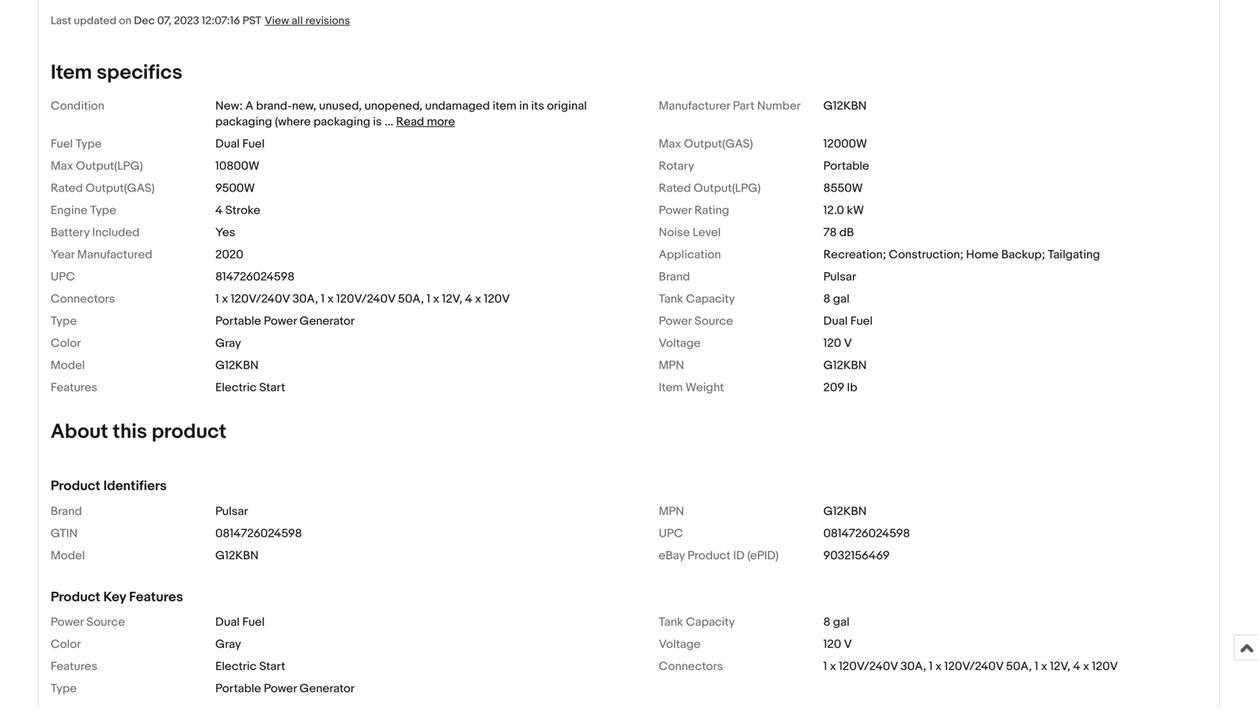 Task type: vqa. For each thing, say whether or not it's contained in the screenshot.


Task type: describe. For each thing, give the bounding box(es) containing it.
1 vertical spatial 50a,
[[1007, 660, 1033, 674]]

0 vertical spatial connectors
[[51, 292, 115, 307]]

0 horizontal spatial 120v
[[484, 292, 510, 307]]

recreation;
[[824, 248, 887, 262]]

1 120 v from the top
[[824, 337, 853, 351]]

number
[[758, 99, 801, 113]]

brand-
[[256, 99, 292, 113]]

new: a brand-new, unused, unopened, undamaged item in its original packaging (where packaging is ...
[[215, 99, 587, 129]]

0 horizontal spatial power source
[[51, 616, 125, 630]]

id
[[734, 549, 745, 563]]

...
[[385, 115, 394, 129]]

0814726024598 for upc
[[824, 527, 911, 541]]

upc for 814726024598
[[51, 270, 75, 284]]

more
[[427, 115, 455, 129]]

part
[[733, 99, 755, 113]]

key
[[103, 589, 126, 606]]

product
[[152, 420, 227, 445]]

2 horizontal spatial 4
[[1074, 660, 1081, 674]]

2 voltage from the top
[[659, 638, 701, 652]]

about
[[51, 420, 108, 445]]

tank capacity for 1 x 120v/240v 30a, 1 x 120v/240v 50a, 1 x 12v, 4 x 120v
[[659, 292, 735, 307]]

recreation; construction; home backup; tailgating
[[824, 248, 1101, 262]]

2 color from the top
[[51, 638, 81, 652]]

electric for connectors
[[215, 660, 257, 674]]

dual fuel for max output(gas)
[[215, 137, 265, 151]]

on
[[119, 14, 132, 28]]

manufacturer part number
[[659, 99, 801, 113]]

ebay product id (epid)
[[659, 549, 779, 563]]

engine
[[51, 204, 87, 218]]

all
[[292, 14, 303, 28]]

stroke
[[225, 204, 261, 218]]

gtin
[[51, 527, 78, 541]]

its
[[532, 99, 545, 113]]

ebay
[[659, 549, 685, 563]]

db
[[840, 226, 855, 240]]

1 packaging from the left
[[215, 115, 272, 129]]

1 vertical spatial portable
[[215, 314, 261, 329]]

0 vertical spatial 1 x 120v/240v 30a, 1 x 120v/240v 50a, 1 x 12v, 4 x 120v
[[215, 292, 510, 307]]

8 for dual fuel
[[824, 616, 831, 630]]

weight
[[686, 381, 725, 395]]

last updated on dec 07, 2023 12:07:16 pst view all revisions
[[51, 14, 350, 28]]

8550w
[[824, 181, 863, 196]]

1 vertical spatial brand
[[51, 505, 82, 519]]

electric for item weight
[[215, 381, 257, 395]]

electric start for connectors
[[215, 660, 285, 674]]

year
[[51, 248, 75, 262]]

rating
[[695, 204, 730, 218]]

identifiers
[[103, 478, 167, 495]]

product for product identifiers
[[51, 478, 100, 495]]

0 vertical spatial 12v,
[[442, 292, 463, 307]]

0 vertical spatial 4
[[215, 204, 223, 218]]

1 vertical spatial features
[[129, 589, 183, 606]]

2 120 from the top
[[824, 638, 842, 652]]

07,
[[157, 14, 171, 28]]

output(gas) for rated output(gas)
[[86, 181, 155, 196]]

0 horizontal spatial source
[[86, 616, 125, 630]]

kw
[[847, 204, 865, 218]]

capacity for 1 x 120v/240v 30a, 1 x 120v/240v 50a, 1 x 12v, 4 x 120v
[[686, 292, 735, 307]]

1 portable power generator from the top
[[215, 314, 355, 329]]

4 stroke
[[215, 204, 261, 218]]

9032156469
[[824, 549, 890, 563]]

features for connectors
[[51, 660, 97, 674]]

10800w
[[215, 159, 260, 174]]

noise
[[659, 226, 690, 240]]

dual for max output(gas)
[[215, 137, 240, 151]]

read more button
[[396, 115, 455, 129]]

dec
[[134, 14, 155, 28]]

rotary
[[659, 159, 695, 174]]

model for ebay product id (epid)
[[51, 549, 85, 563]]

updated
[[74, 14, 117, 28]]

g12kbn for condition
[[824, 99, 867, 113]]

noise level
[[659, 226, 721, 240]]

209 lb
[[824, 381, 858, 395]]

specifics
[[97, 61, 183, 85]]

engine type
[[51, 204, 116, 218]]

original
[[547, 99, 587, 113]]

read more
[[396, 115, 455, 129]]

view
[[265, 14, 289, 28]]

level
[[693, 226, 721, 240]]

output(lpg) for max output(lpg)
[[76, 159, 143, 174]]

capacity for dual fuel
[[686, 616, 735, 630]]

1 vertical spatial connectors
[[659, 660, 724, 674]]

mpn for g12kbn
[[659, 359, 685, 373]]

condition
[[51, 99, 105, 113]]

dual for tank capacity
[[215, 616, 240, 630]]

electric start for item weight
[[215, 381, 285, 395]]

item specifics
[[51, 61, 183, 85]]

fuel type
[[51, 137, 102, 151]]

last
[[51, 14, 71, 28]]

gal for dual fuel
[[834, 616, 850, 630]]

tailgating
[[1048, 248, 1101, 262]]

in
[[520, 99, 529, 113]]

power rating
[[659, 204, 730, 218]]

814726024598
[[215, 270, 295, 284]]

12.0 kw
[[824, 204, 865, 218]]

1 horizontal spatial 4
[[465, 292, 473, 307]]

(epid)
[[748, 549, 779, 563]]

year manufactured
[[51, 248, 152, 262]]

tank capacity for dual fuel
[[659, 616, 735, 630]]

product key features
[[51, 589, 183, 606]]

1 vertical spatial dual fuel
[[824, 314, 873, 329]]

item weight
[[659, 381, 725, 395]]

1 horizontal spatial source
[[695, 314, 734, 329]]

read
[[396, 115, 424, 129]]

0 vertical spatial portable
[[824, 159, 870, 174]]

features for item weight
[[51, 381, 97, 395]]

output(gas) for max output(gas)
[[684, 137, 753, 151]]

battery
[[51, 226, 90, 240]]

2 v from the top
[[844, 638, 853, 652]]

unopened,
[[365, 99, 423, 113]]

view all revisions link
[[262, 14, 350, 28]]

start for item weight
[[259, 381, 285, 395]]

is
[[373, 115, 382, 129]]

9500w
[[215, 181, 255, 196]]

product identifiers
[[51, 478, 167, 495]]

battery included
[[51, 226, 140, 240]]

item for item weight
[[659, 381, 683, 395]]

1 horizontal spatial pulsar
[[824, 270, 857, 284]]



Task type: locate. For each thing, give the bounding box(es) containing it.
8 gal for 1 x 120v/240v 30a, 1 x 120v/240v 50a, 1 x 12v, 4 x 120v
[[824, 292, 850, 307]]

rated down rotary
[[659, 181, 691, 196]]

1 tank capacity from the top
[[659, 292, 735, 307]]

0 vertical spatial capacity
[[686, 292, 735, 307]]

manufactured
[[77, 248, 152, 262]]

gal down recreation;
[[834, 292, 850, 307]]

0 horizontal spatial packaging
[[215, 115, 272, 129]]

12.0
[[824, 204, 845, 218]]

unused,
[[319, 99, 362, 113]]

0 vertical spatial output(lpg)
[[76, 159, 143, 174]]

0 vertical spatial v
[[844, 337, 853, 351]]

2 start from the top
[[259, 660, 285, 674]]

rated for rated output(lpg)
[[659, 181, 691, 196]]

1 vertical spatial model
[[51, 549, 85, 563]]

pst
[[243, 14, 262, 28]]

1 vertical spatial upc
[[659, 527, 684, 541]]

0 vertical spatial output(gas)
[[684, 137, 753, 151]]

1 electric start from the top
[[215, 381, 285, 395]]

1 vertical spatial color
[[51, 638, 81, 652]]

2020
[[215, 248, 244, 262]]

tank down ebay on the right bottom
[[659, 616, 684, 630]]

2 model from the top
[[51, 549, 85, 563]]

1 horizontal spatial output(lpg)
[[694, 181, 761, 196]]

brand down application
[[659, 270, 690, 284]]

features
[[51, 381, 97, 395], [129, 589, 183, 606], [51, 660, 97, 674]]

gal for 1 x 120v/240v 30a, 1 x 120v/240v 50a, 1 x 12v, 4 x 120v
[[834, 292, 850, 307]]

undamaged
[[425, 99, 490, 113]]

1 8 gal from the top
[[824, 292, 850, 307]]

1 start from the top
[[259, 381, 285, 395]]

1 120 from the top
[[824, 337, 842, 351]]

lb
[[848, 381, 858, 395]]

mpn for pulsar
[[659, 505, 685, 519]]

1 generator from the top
[[300, 314, 355, 329]]

0 vertical spatial 30a,
[[293, 292, 318, 307]]

packaging down a
[[215, 115, 272, 129]]

1 vertical spatial electric start
[[215, 660, 285, 674]]

1 tank from the top
[[659, 292, 684, 307]]

1 vertical spatial electric
[[215, 660, 257, 674]]

model for mpn
[[51, 359, 85, 373]]

dual fuel
[[215, 137, 265, 151], [824, 314, 873, 329], [215, 616, 265, 630]]

mpn up ebay on the right bottom
[[659, 505, 685, 519]]

1 vertical spatial power source
[[51, 616, 125, 630]]

2 portable power generator from the top
[[215, 682, 355, 696]]

gray
[[215, 337, 241, 351], [215, 638, 241, 652]]

1 8 from the top
[[824, 292, 831, 307]]

2 tank from the top
[[659, 616, 684, 630]]

0 vertical spatial start
[[259, 381, 285, 395]]

about this product
[[51, 420, 227, 445]]

30a,
[[293, 292, 318, 307], [901, 660, 927, 674]]

application
[[659, 248, 721, 262]]

1 vertical spatial 1 x 120v/240v 30a, 1 x 120v/240v 50a, 1 x 12v, 4 x 120v
[[824, 660, 1119, 674]]

rated output(lpg)
[[659, 181, 761, 196]]

1 vertical spatial tank
[[659, 616, 684, 630]]

1 horizontal spatial 12v,
[[1051, 660, 1071, 674]]

1 voltage from the top
[[659, 337, 701, 351]]

0 vertical spatial 120v
[[484, 292, 510, 307]]

g12kbn
[[824, 99, 867, 113], [215, 359, 259, 373], [824, 359, 867, 373], [824, 505, 867, 519], [215, 549, 259, 563]]

2 packaging from the left
[[314, 115, 371, 129]]

max for max output(lpg)
[[51, 159, 73, 174]]

0 horizontal spatial 0814726024598
[[215, 527, 302, 541]]

2 vertical spatial product
[[51, 589, 100, 606]]

8 gal for dual fuel
[[824, 616, 850, 630]]

2 gray from the top
[[215, 638, 241, 652]]

product left id
[[688, 549, 731, 563]]

0 vertical spatial upc
[[51, 270, 75, 284]]

start
[[259, 381, 285, 395], [259, 660, 285, 674]]

1 horizontal spatial 120v
[[1093, 660, 1119, 674]]

120v/240v
[[231, 292, 290, 307], [336, 292, 396, 307], [839, 660, 898, 674], [945, 660, 1004, 674]]

1 horizontal spatial packaging
[[314, 115, 371, 129]]

12000w
[[824, 137, 868, 151]]

0 vertical spatial 50a,
[[398, 292, 424, 307]]

1 gal from the top
[[834, 292, 850, 307]]

0814726024598 for gtin
[[215, 527, 302, 541]]

8 down 9032156469 on the bottom right of the page
[[824, 616, 831, 630]]

1 vertical spatial product
[[688, 549, 731, 563]]

1 horizontal spatial upc
[[659, 527, 684, 541]]

max output(gas)
[[659, 137, 753, 151]]

max down fuel type
[[51, 159, 73, 174]]

g12kbn for brand
[[824, 505, 867, 519]]

8
[[824, 292, 831, 307], [824, 616, 831, 630]]

power source
[[659, 314, 734, 329], [51, 616, 125, 630]]

upc up ebay on the right bottom
[[659, 527, 684, 541]]

1 vertical spatial mpn
[[659, 505, 685, 519]]

max for max output(gas)
[[659, 137, 682, 151]]

1 horizontal spatial max
[[659, 137, 682, 151]]

source up weight
[[695, 314, 734, 329]]

model
[[51, 359, 85, 373], [51, 549, 85, 563]]

1 vertical spatial dual
[[824, 314, 848, 329]]

tank for 1 x 120v/240v 30a, 1 x 120v/240v 50a, 1 x 12v, 4 x 120v
[[659, 292, 684, 307]]

0 vertical spatial pulsar
[[824, 270, 857, 284]]

0 horizontal spatial 30a,
[[293, 292, 318, 307]]

2 electric start from the top
[[215, 660, 285, 674]]

output(lpg) up rated output(gas)
[[76, 159, 143, 174]]

1 electric from the top
[[215, 381, 257, 395]]

output(lpg) for rated output(lpg)
[[694, 181, 761, 196]]

1 vertical spatial start
[[259, 660, 285, 674]]

1 v from the top
[[844, 337, 853, 351]]

1 gray from the top
[[215, 337, 241, 351]]

included
[[92, 226, 140, 240]]

output(gas) down max output(lpg)
[[86, 181, 155, 196]]

1
[[215, 292, 219, 307], [321, 292, 325, 307], [427, 292, 431, 307], [824, 660, 828, 674], [930, 660, 933, 674], [1035, 660, 1039, 674]]

manufacturer
[[659, 99, 731, 113]]

product
[[51, 478, 100, 495], [688, 549, 731, 563], [51, 589, 100, 606]]

1 horizontal spatial rated
[[659, 181, 691, 196]]

model down gtin
[[51, 549, 85, 563]]

0 vertical spatial max
[[659, 137, 682, 151]]

2 0814726024598 from the left
[[824, 527, 911, 541]]

rated for rated output(gas)
[[51, 181, 83, 196]]

gal
[[834, 292, 850, 307], [834, 616, 850, 630]]

0 vertical spatial features
[[51, 381, 97, 395]]

a
[[246, 99, 254, 113]]

capacity down application
[[686, 292, 735, 307]]

1 vertical spatial gray
[[215, 638, 241, 652]]

0 vertical spatial voltage
[[659, 337, 701, 351]]

item up condition
[[51, 61, 92, 85]]

upc for 0814726024598
[[659, 527, 684, 541]]

0 vertical spatial power source
[[659, 314, 734, 329]]

tank capacity
[[659, 292, 735, 307], [659, 616, 735, 630]]

0 horizontal spatial upc
[[51, 270, 75, 284]]

1 vertical spatial 4
[[465, 292, 473, 307]]

8 gal down 9032156469 on the bottom right of the page
[[824, 616, 850, 630]]

2 tank capacity from the top
[[659, 616, 735, 630]]

product left 'key'
[[51, 589, 100, 606]]

capacity down ebay product id (epid)
[[686, 616, 735, 630]]

0 vertical spatial item
[[51, 61, 92, 85]]

0 vertical spatial source
[[695, 314, 734, 329]]

1 vertical spatial 30a,
[[901, 660, 927, 674]]

0 horizontal spatial 4
[[215, 204, 223, 218]]

0 vertical spatial 120
[[824, 337, 842, 351]]

0 vertical spatial color
[[51, 337, 81, 351]]

0 vertical spatial brand
[[659, 270, 690, 284]]

tank capacity down ebay product id (epid)
[[659, 616, 735, 630]]

0 vertical spatial mpn
[[659, 359, 685, 373]]

dual fuel for tank capacity
[[215, 616, 265, 630]]

g12kbn for model
[[824, 359, 867, 373]]

1 mpn from the top
[[659, 359, 685, 373]]

brand up gtin
[[51, 505, 82, 519]]

packaging down unused,
[[314, 115, 371, 129]]

1 horizontal spatial 30a,
[[901, 660, 927, 674]]

item left weight
[[659, 381, 683, 395]]

tank down application
[[659, 292, 684, 307]]

0 horizontal spatial item
[[51, 61, 92, 85]]

brand
[[659, 270, 690, 284], [51, 505, 82, 519]]

0 vertical spatial tank
[[659, 292, 684, 307]]

1 horizontal spatial brand
[[659, 270, 690, 284]]

new,
[[292, 99, 316, 113]]

1 rated from the left
[[51, 181, 83, 196]]

2 vertical spatial dual fuel
[[215, 616, 265, 630]]

1 vertical spatial v
[[844, 638, 853, 652]]

construction;
[[889, 248, 964, 262]]

max up rotary
[[659, 137, 682, 151]]

source
[[695, 314, 734, 329], [86, 616, 125, 630]]

electric
[[215, 381, 257, 395], [215, 660, 257, 674]]

1 vertical spatial output(lpg)
[[694, 181, 761, 196]]

8 down recreation;
[[824, 292, 831, 307]]

start for connectors
[[259, 660, 285, 674]]

tank capacity down application
[[659, 292, 735, 307]]

0 vertical spatial generator
[[300, 314, 355, 329]]

2 mpn from the top
[[659, 505, 685, 519]]

1 model from the top
[[51, 359, 85, 373]]

78
[[824, 226, 837, 240]]

yes
[[215, 226, 235, 240]]

(where
[[275, 115, 311, 129]]

rated output(gas)
[[51, 181, 155, 196]]

generator
[[300, 314, 355, 329], [300, 682, 355, 696]]

new:
[[215, 99, 243, 113]]

0 horizontal spatial output(lpg)
[[76, 159, 143, 174]]

product up gtin
[[51, 478, 100, 495]]

0 vertical spatial gray
[[215, 337, 241, 351]]

1 vertical spatial max
[[51, 159, 73, 174]]

connectors
[[51, 292, 115, 307], [659, 660, 724, 674]]

2 120 v from the top
[[824, 638, 853, 652]]

1 vertical spatial item
[[659, 381, 683, 395]]

portable
[[824, 159, 870, 174], [215, 314, 261, 329], [215, 682, 261, 696]]

this
[[113, 420, 147, 445]]

0 horizontal spatial 50a,
[[398, 292, 424, 307]]

8 gal down recreation;
[[824, 292, 850, 307]]

fuel
[[51, 137, 73, 151], [242, 137, 265, 151], [851, 314, 873, 329], [242, 616, 265, 630]]

0 horizontal spatial output(gas)
[[86, 181, 155, 196]]

1 vertical spatial capacity
[[686, 616, 735, 630]]

home
[[967, 248, 999, 262]]

max output(lpg)
[[51, 159, 143, 174]]

upc down year
[[51, 270, 75, 284]]

revisions
[[306, 14, 350, 28]]

0 vertical spatial electric start
[[215, 381, 285, 395]]

output(lpg) up rating
[[694, 181, 761, 196]]

0 vertical spatial model
[[51, 359, 85, 373]]

mpn up item weight
[[659, 359, 685, 373]]

max
[[659, 137, 682, 151], [51, 159, 73, 174]]

item for item specifics
[[51, 61, 92, 85]]

1 vertical spatial gal
[[834, 616, 850, 630]]

gal down 9032156469 on the bottom right of the page
[[834, 616, 850, 630]]

0 vertical spatial tank capacity
[[659, 292, 735, 307]]

1 vertical spatial 8 gal
[[824, 616, 850, 630]]

rated up engine
[[51, 181, 83, 196]]

0 horizontal spatial connectors
[[51, 292, 115, 307]]

12:07:16
[[202, 14, 240, 28]]

power source down 'key'
[[51, 616, 125, 630]]

2 gal from the top
[[834, 616, 850, 630]]

50a,
[[398, 292, 424, 307], [1007, 660, 1033, 674]]

1 capacity from the top
[[686, 292, 735, 307]]

1 horizontal spatial 50a,
[[1007, 660, 1033, 674]]

2 vertical spatial portable
[[215, 682, 261, 696]]

tank for dual fuel
[[659, 616, 684, 630]]

0 horizontal spatial 1 x 120v/240v 30a, 1 x 120v/240v 50a, 1 x 12v, 4 x 120v
[[215, 292, 510, 307]]

8 for 1 x 120v/240v 30a, 1 x 120v/240v 50a, 1 x 12v, 4 x 120v
[[824, 292, 831, 307]]

0 horizontal spatial rated
[[51, 181, 83, 196]]

1 horizontal spatial item
[[659, 381, 683, 395]]

v
[[844, 337, 853, 351], [844, 638, 853, 652]]

1 horizontal spatial output(gas)
[[684, 137, 753, 151]]

0 vertical spatial portable power generator
[[215, 314, 355, 329]]

0 horizontal spatial 12v,
[[442, 292, 463, 307]]

2 generator from the top
[[300, 682, 355, 696]]

2 8 gal from the top
[[824, 616, 850, 630]]

backup;
[[1002, 248, 1046, 262]]

78 db
[[824, 226, 855, 240]]

capacity
[[686, 292, 735, 307], [686, 616, 735, 630]]

1 vertical spatial output(gas)
[[86, 181, 155, 196]]

item
[[493, 99, 517, 113]]

1 vertical spatial portable power generator
[[215, 682, 355, 696]]

2 8 from the top
[[824, 616, 831, 630]]

model up the about
[[51, 359, 85, 373]]

1 vertical spatial generator
[[300, 682, 355, 696]]

rated
[[51, 181, 83, 196], [659, 181, 691, 196]]

1 horizontal spatial 0814726024598
[[824, 527, 911, 541]]

1 vertical spatial voltage
[[659, 638, 701, 652]]

2 capacity from the top
[[686, 616, 735, 630]]

source down 'key'
[[86, 616, 125, 630]]

209
[[824, 381, 845, 395]]

1 color from the top
[[51, 337, 81, 351]]

1 vertical spatial pulsar
[[215, 505, 248, 519]]

0 horizontal spatial pulsar
[[215, 505, 248, 519]]

1 vertical spatial 120
[[824, 638, 842, 652]]

upc
[[51, 270, 75, 284], [659, 527, 684, 541]]

1 0814726024598 from the left
[[215, 527, 302, 541]]

2023
[[174, 14, 199, 28]]

8 gal
[[824, 292, 850, 307], [824, 616, 850, 630]]

1 horizontal spatial 1 x 120v/240v 30a, 1 x 120v/240v 50a, 1 x 12v, 4 x 120v
[[824, 660, 1119, 674]]

2 rated from the left
[[659, 181, 691, 196]]

dual
[[215, 137, 240, 151], [824, 314, 848, 329], [215, 616, 240, 630]]

0 vertical spatial gal
[[834, 292, 850, 307]]

0 horizontal spatial max
[[51, 159, 73, 174]]

power source up item weight
[[659, 314, 734, 329]]

2 electric from the top
[[215, 660, 257, 674]]

output(gas) down manufacturer part number
[[684, 137, 753, 151]]

output(lpg)
[[76, 159, 143, 174], [694, 181, 761, 196]]

product for product key features
[[51, 589, 100, 606]]



